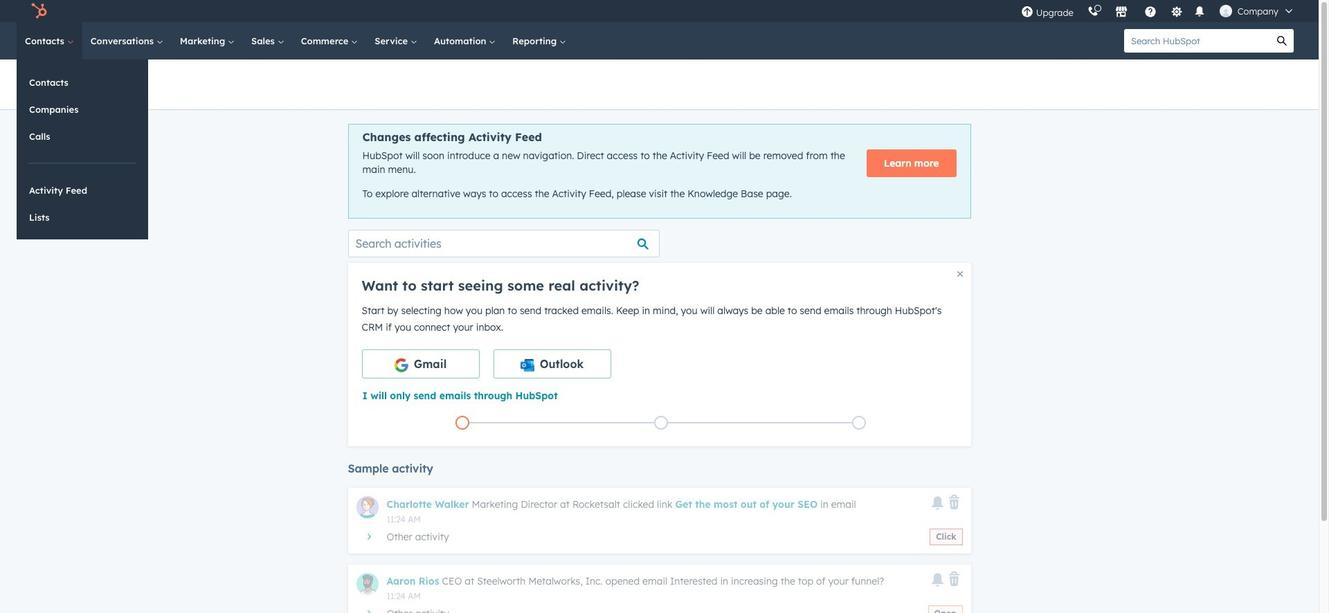 Task type: describe. For each thing, give the bounding box(es) containing it.
Search activities search field
[[348, 230, 660, 258]]

onboarding.steps.sendtrackedemailingmail.title image
[[658, 420, 665, 428]]



Task type: vqa. For each thing, say whether or not it's contained in the screenshot.
'ONBOARDING.STEPS.SENDTRACKEDEMAILINGMAIL.TITLE' image at the left bottom
yes



Task type: locate. For each thing, give the bounding box(es) containing it.
onboarding.steps.finalstep.title image
[[856, 420, 863, 428]]

Search HubSpot search field
[[1125, 29, 1271, 53]]

None checkbox
[[362, 350, 480, 379], [494, 350, 611, 379], [362, 350, 480, 379], [494, 350, 611, 379]]

contacts menu
[[17, 60, 148, 240]]

jacob simon image
[[1220, 5, 1233, 17]]

menu
[[1015, 0, 1303, 22]]

list
[[363, 413, 959, 433]]

marketplaces image
[[1116, 6, 1128, 19]]

close image
[[958, 271, 963, 277]]



